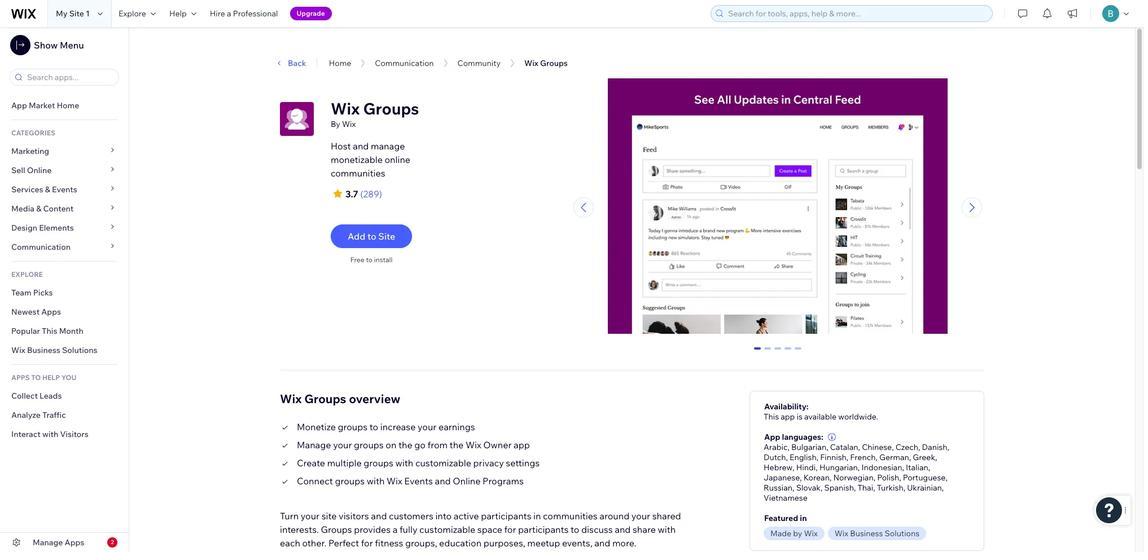 Task type: describe. For each thing, give the bounding box(es) containing it.
groups inside turn your site visitors and customers into active participants in communities around your shared interests. groups provides a fully customizable space for participants to discuss and share with each other. perfect for fitness groups, education purposes, meetup events, and more.
[[321, 524, 352, 536]]

indonesian
[[862, 463, 903, 473]]

wix groups logo image
[[280, 102, 314, 136]]

content
[[43, 204, 74, 214]]

finnish
[[821, 453, 847, 463]]

marketing link
[[0, 142, 129, 161]]

hire
[[210, 8, 225, 19]]

connect groups with wix events and online programs
[[297, 476, 524, 487]]

3
[[786, 348, 790, 358]]

catalan
[[830, 442, 859, 453]]

wix inside 'button'
[[525, 58, 539, 68]]

made
[[771, 529, 792, 539]]

host
[[331, 141, 351, 152]]

groups,
[[405, 538, 437, 549]]

sidebar element
[[0, 27, 129, 553]]

to left increase
[[370, 422, 378, 433]]

analyze traffic
[[11, 411, 66, 421]]

sell online link
[[0, 161, 129, 180]]

other.
[[302, 538, 327, 549]]

arabic
[[764, 442, 788, 453]]

and down the create multiple groups with customizable privacy settings
[[435, 476, 451, 487]]

wix business solutions for the rightmost wix business solutions link
[[835, 529, 920, 539]]

1 vertical spatial app
[[514, 440, 530, 451]]

3.7
[[346, 189, 358, 200]]

community
[[458, 58, 501, 68]]

and down discuss
[[595, 538, 611, 549]]

0 1 2 3 4
[[755, 348, 801, 358]]

add to site
[[348, 231, 395, 242]]

italian
[[906, 463, 929, 473]]

online inside sidebar element
[[27, 165, 52, 176]]

manage your groups on the go from the wix owner app
[[297, 440, 530, 451]]

visitors
[[339, 511, 369, 522]]

1 horizontal spatial communication
[[375, 58, 434, 68]]

upgrade button
[[290, 7, 332, 20]]

team picks link
[[0, 283, 129, 303]]

Search apps... field
[[24, 69, 115, 85]]

wix groups
[[525, 58, 568, 68]]

1 horizontal spatial in
[[800, 514, 807, 524]]

featured in
[[765, 514, 807, 524]]

team picks
[[11, 288, 53, 298]]

apps for newest apps
[[41, 307, 61, 317]]

sell online
[[11, 165, 52, 176]]

media & content link
[[0, 199, 129, 219]]

privacy
[[474, 458, 504, 469]]

featured
[[765, 514, 799, 524]]

education
[[439, 538, 482, 549]]

languages:
[[782, 432, 824, 442]]

newest apps link
[[0, 303, 129, 322]]

by
[[331, 119, 340, 129]]

from
[[428, 440, 448, 451]]

show menu
[[34, 40, 84, 51]]

each
[[280, 538, 300, 549]]

availability:
[[765, 402, 809, 412]]

4
[[796, 348, 801, 358]]

and up provides in the left of the page
[[371, 511, 387, 522]]

apps to help you
[[11, 374, 76, 382]]

interact with visitors link
[[0, 425, 129, 444]]

this for availability:
[[764, 412, 779, 422]]

collect leads
[[11, 391, 62, 401]]

settings
[[506, 458, 540, 469]]

perfect
[[329, 538, 359, 549]]

upgrade
[[297, 9, 325, 18]]

customizable inside turn your site visitors and customers into active participants in communities around your shared interests. groups provides a fully customizable space for participants to discuss and share with each other. perfect for fitness groups, education purposes, meetup events, and more.
[[420, 524, 476, 536]]

you
[[61, 374, 76, 382]]

norwegian
[[834, 473, 874, 483]]

space
[[478, 524, 502, 536]]

arabic , bulgarian , catalan , chinese , czech , danish , dutch , english , finnish , french , german , greek , hebrew , hindi , hungarian , indonesian , italian , japanese , korean , norwegian , polish , portuguese , russian , slovak , spanish , thai , turkish , ukrainian , vietnamese
[[764, 442, 951, 503]]

in inside turn your site visitors and customers into active participants in communities around your shared interests. groups provides a fully customizable space for participants to discuss and share with each other. perfect for fitness groups, education purposes, meetup events, and more.
[[534, 511, 541, 522]]

on
[[386, 440, 397, 451]]

2 inside sidebar element
[[111, 539, 114, 547]]

team
[[11, 288, 31, 298]]

groups down on
[[364, 458, 394, 469]]

site
[[322, 511, 337, 522]]

owner
[[483, 440, 512, 451]]

available
[[805, 412, 837, 422]]

is
[[797, 412, 803, 422]]

design elements
[[11, 223, 74, 233]]

worldwide.
[[839, 412, 879, 422]]

groups for wix groups by wix
[[363, 99, 419, 119]]

communication link inside sidebar element
[[0, 238, 129, 257]]

289
[[363, 189, 379, 200]]

communities inside turn your site visitors and customers into active participants in communities around your shared interests. groups provides a fully customizable space for participants to discuss and share with each other. perfect for fitness groups, education purposes, meetup events, and more.
[[543, 511, 598, 522]]

app languages:
[[765, 432, 824, 442]]

host and manage monetizable online communities
[[331, 141, 411, 179]]

install
[[374, 256, 393, 264]]

your up 'interests.'
[[301, 511, 320, 522]]

groups for wix groups
[[540, 58, 568, 68]]

& for content
[[36, 204, 41, 214]]

help
[[42, 374, 60, 382]]

english
[[790, 453, 817, 463]]

1 horizontal spatial online
[[453, 476, 481, 487]]

app market home
[[11, 101, 79, 111]]

wix business solutions for the topmost wix business solutions link
[[11, 346, 97, 356]]

app for app languages:
[[765, 432, 781, 442]]

popular this month link
[[0, 322, 129, 341]]

collect
[[11, 391, 38, 401]]

to right free
[[366, 256, 373, 264]]

groups down wix groups overview
[[338, 422, 368, 433]]

interact with visitors
[[11, 430, 89, 440]]

create
[[297, 458, 325, 469]]

explore
[[11, 270, 43, 279]]

wix groups preview 0 image
[[608, 78, 948, 340]]

back button
[[274, 58, 306, 68]]

interests.
[[280, 524, 319, 536]]

traffic
[[42, 411, 66, 421]]

design
[[11, 223, 37, 233]]

hire a professional link
[[203, 0, 285, 27]]

customers
[[389, 511, 434, 522]]

home inside sidebar element
[[57, 101, 79, 111]]

wix inside sidebar element
[[11, 346, 25, 356]]

1 vertical spatial 1
[[766, 348, 770, 358]]

made by wix
[[771, 529, 818, 539]]

and inside host and manage monetizable online communities
[[353, 141, 369, 152]]

0 vertical spatial customizable
[[416, 458, 471, 469]]

help
[[169, 8, 187, 19]]

to
[[31, 374, 41, 382]]

app for app market home
[[11, 101, 27, 111]]

0
[[755, 348, 760, 358]]



Task type: vqa. For each thing, say whether or not it's contained in the screenshot.
the topmost Select
no



Task type: locate. For each thing, give the bounding box(es) containing it.
1 horizontal spatial 2
[[776, 348, 780, 358]]

1 vertical spatial wix business solutions
[[835, 529, 920, 539]]

groups inside 'button'
[[540, 58, 568, 68]]

wix business solutions inside sidebar element
[[11, 346, 97, 356]]

apps
[[11, 374, 30, 382]]

1 horizontal spatial this
[[764, 412, 779, 422]]

home right back
[[329, 58, 351, 68]]

app market home link
[[0, 96, 129, 115]]

1 vertical spatial &
[[36, 204, 41, 214]]

media & content
[[11, 204, 74, 214]]

a inside 'link'
[[227, 8, 231, 19]]

apps for manage apps
[[65, 538, 84, 548]]

2
[[776, 348, 780, 358], [111, 539, 114, 547]]

app up settings
[[514, 440, 530, 451]]

events up media & content "link"
[[52, 185, 77, 195]]

wix business solutions down popular this month
[[11, 346, 97, 356]]

with down traffic
[[42, 430, 58, 440]]

1 horizontal spatial &
[[45, 185, 50, 195]]

your up multiple
[[333, 440, 352, 451]]

monetize
[[297, 422, 336, 433]]

0 horizontal spatial for
[[361, 538, 373, 549]]

groups for wix groups overview
[[304, 392, 346, 406]]

online up services & events
[[27, 165, 52, 176]]

0 horizontal spatial app
[[514, 440, 530, 451]]

the right on
[[399, 440, 413, 451]]

app left is
[[781, 412, 795, 422]]

monetizable
[[331, 154, 383, 165]]

for down provides in the left of the page
[[361, 538, 373, 549]]

month
[[59, 326, 83, 337]]

app
[[11, 101, 27, 111], [765, 432, 781, 442]]

customizable
[[416, 458, 471, 469], [420, 524, 476, 536]]

1 horizontal spatial solutions
[[885, 529, 920, 539]]

0 vertical spatial app
[[11, 101, 27, 111]]

with inside sidebar element
[[42, 430, 58, 440]]

increase
[[380, 422, 416, 433]]

1 right my
[[86, 8, 90, 19]]

events,
[[562, 538, 593, 549]]

0 horizontal spatial the
[[399, 440, 413, 451]]

customizable down from
[[416, 458, 471, 469]]

for up purposes,
[[505, 524, 516, 536]]

with down the shared
[[658, 524, 676, 536]]

your up go
[[418, 422, 437, 433]]

popular this month
[[11, 326, 83, 337]]

0 vertical spatial home
[[329, 58, 351, 68]]

0 vertical spatial communication
[[375, 58, 434, 68]]

online down privacy
[[453, 476, 481, 487]]

2 left "3"
[[776, 348, 780, 358]]

site right my
[[69, 8, 84, 19]]

0 vertical spatial &
[[45, 185, 50, 195]]

this
[[42, 326, 57, 337], [764, 412, 779, 422]]

0 horizontal spatial communication
[[11, 242, 72, 252]]

1 horizontal spatial a
[[393, 524, 398, 536]]

0 horizontal spatial apps
[[41, 307, 61, 317]]

0 horizontal spatial &
[[36, 204, 41, 214]]

business down 'thai'
[[851, 529, 883, 539]]

manage for manage your groups on the go from the wix owner app
[[297, 440, 331, 451]]

hungarian
[[820, 463, 858, 473]]

with up the connect groups with wix events and online programs
[[396, 458, 414, 469]]

site inside button
[[378, 231, 395, 242]]

connect
[[297, 476, 333, 487]]

1 vertical spatial communication link
[[0, 238, 129, 257]]

online
[[385, 154, 411, 165]]

a right hire
[[227, 8, 231, 19]]

& up media & content
[[45, 185, 50, 195]]

availability: this app is available worldwide.
[[764, 402, 879, 422]]

with up visitors
[[367, 476, 385, 487]]

1 horizontal spatial app
[[781, 412, 795, 422]]

0 vertical spatial business
[[27, 346, 60, 356]]

2 the from the left
[[450, 440, 464, 451]]

0 horizontal spatial manage
[[33, 538, 63, 548]]

polish
[[878, 473, 900, 483]]

1 vertical spatial 2
[[111, 539, 114, 547]]

1 horizontal spatial apps
[[65, 538, 84, 548]]

help button
[[163, 0, 203, 27]]

2 right manage apps on the bottom left of page
[[111, 539, 114, 547]]

app inside sidebar element
[[11, 101, 27, 111]]

0 vertical spatial events
[[52, 185, 77, 195]]

by
[[794, 529, 803, 539]]

in up by
[[800, 514, 807, 524]]

1 horizontal spatial site
[[378, 231, 395, 242]]

made by wix link
[[764, 527, 828, 541]]

russian
[[764, 483, 793, 493]]

events down the create multiple groups with customizable privacy settings
[[405, 476, 433, 487]]

1 right the 0 at the right bottom of the page
[[766, 348, 770, 358]]

solutions for the topmost wix business solutions link
[[62, 346, 97, 356]]

communication inside communication link
[[11, 242, 72, 252]]

this for popular
[[42, 326, 57, 337]]

a inside turn your site visitors and customers into active participants in communities around your shared interests. groups provides a fully customizable space for participants to discuss and share with each other. perfect for fitness groups, education purposes, meetup events, and more.
[[393, 524, 398, 536]]

back
[[288, 58, 306, 68]]

the down earnings
[[450, 440, 464, 451]]

0 vertical spatial online
[[27, 165, 52, 176]]

0 vertical spatial this
[[42, 326, 57, 337]]

newest apps
[[11, 307, 61, 317]]

0 vertical spatial solutions
[[62, 346, 97, 356]]

1 vertical spatial home
[[57, 101, 79, 111]]

a left fully
[[393, 524, 398, 536]]

0 vertical spatial for
[[505, 524, 516, 536]]

0 horizontal spatial online
[[27, 165, 52, 176]]

dutch
[[764, 453, 786, 463]]

bulgarian
[[792, 442, 827, 453]]

1 vertical spatial participants
[[518, 524, 569, 536]]

communities down monetizable
[[331, 168, 385, 179]]

picks
[[33, 288, 53, 298]]

Search for tools, apps, help & more... field
[[725, 6, 989, 21]]

groups inside wix groups by wix
[[363, 99, 419, 119]]

0 vertical spatial app
[[781, 412, 795, 422]]

hebrew
[[764, 463, 793, 473]]

0 vertical spatial apps
[[41, 307, 61, 317]]

& inside "link"
[[36, 204, 41, 214]]

1 horizontal spatial wix business solutions
[[835, 529, 920, 539]]

popular
[[11, 326, 40, 337]]

1 horizontal spatial manage
[[297, 440, 331, 451]]

0 horizontal spatial site
[[69, 8, 84, 19]]

your up share
[[632, 511, 651, 522]]

app
[[781, 412, 795, 422], [514, 440, 530, 451]]

french
[[851, 453, 876, 463]]

communities inside host and manage monetizable online communities
[[331, 168, 385, 179]]

0 horizontal spatial events
[[52, 185, 77, 195]]

home right market
[[57, 101, 79, 111]]

0 vertical spatial wix business solutions
[[11, 346, 97, 356]]

1 vertical spatial for
[[361, 538, 373, 549]]

0 horizontal spatial communities
[[331, 168, 385, 179]]

0 horizontal spatial app
[[11, 101, 27, 111]]

1 vertical spatial apps
[[65, 538, 84, 548]]

to
[[368, 231, 376, 242], [366, 256, 373, 264], [370, 422, 378, 433], [571, 524, 580, 536]]

and up monetizable
[[353, 141, 369, 152]]

professional
[[233, 8, 278, 19]]

business for the rightmost wix business solutions link
[[851, 529, 883, 539]]

apps
[[41, 307, 61, 317], [65, 538, 84, 548]]

1 horizontal spatial wix business solutions link
[[828, 527, 930, 541]]

app inside availability: this app is available worldwide.
[[781, 412, 795, 422]]

meetup
[[528, 538, 560, 549]]

monetize groups to increase your earnings
[[297, 422, 475, 433]]

free
[[350, 256, 365, 264]]

0 horizontal spatial wix business solutions
[[11, 346, 97, 356]]

site up install
[[378, 231, 395, 242]]

0 horizontal spatial home
[[57, 101, 79, 111]]

1 horizontal spatial app
[[765, 432, 781, 442]]

community link
[[458, 58, 501, 68]]

0 vertical spatial wix business solutions link
[[0, 341, 129, 360]]

business inside sidebar element
[[27, 346, 60, 356]]

greek
[[913, 453, 936, 463]]

1 horizontal spatial 1
[[766, 348, 770, 358]]

communication
[[375, 58, 434, 68], [11, 242, 72, 252]]

to up events, on the bottom
[[571, 524, 580, 536]]

spanish
[[825, 483, 854, 493]]

sell
[[11, 165, 25, 176]]

0 horizontal spatial business
[[27, 346, 60, 356]]

1 vertical spatial site
[[378, 231, 395, 242]]

this inside sidebar element
[[42, 326, 57, 337]]

solutions down month
[[62, 346, 97, 356]]

0 vertical spatial communication link
[[375, 58, 434, 68]]

& right media
[[36, 204, 41, 214]]

services & events
[[11, 185, 77, 195]]

& for events
[[45, 185, 50, 195]]

1 vertical spatial app
[[765, 432, 781, 442]]

wix business solutions link down month
[[0, 341, 129, 360]]

services
[[11, 185, 43, 195]]

1 horizontal spatial events
[[405, 476, 433, 487]]

0 vertical spatial participants
[[481, 511, 532, 522]]

1 vertical spatial wix business solutions link
[[828, 527, 930, 541]]

1 vertical spatial business
[[851, 529, 883, 539]]

more.
[[613, 538, 637, 549]]

this left is
[[764, 412, 779, 422]]

events inside sidebar element
[[52, 185, 77, 195]]

1 the from the left
[[399, 440, 413, 451]]

active
[[454, 511, 479, 522]]

programs
[[483, 476, 524, 487]]

manage for manage apps
[[33, 538, 63, 548]]

1 horizontal spatial the
[[450, 440, 464, 451]]

1 horizontal spatial communities
[[543, 511, 598, 522]]

communities up events, on the bottom
[[543, 511, 598, 522]]

solutions inside sidebar element
[[62, 346, 97, 356]]

manage
[[371, 141, 405, 152]]

groups
[[540, 58, 568, 68], [363, 99, 419, 119], [304, 392, 346, 406], [321, 524, 352, 536]]

0 vertical spatial site
[[69, 8, 84, 19]]

czech
[[896, 442, 919, 453]]

interact
[[11, 430, 41, 440]]

1 vertical spatial solutions
[[885, 529, 920, 539]]

0 horizontal spatial solutions
[[62, 346, 97, 356]]

participants up space
[[481, 511, 532, 522]]

create multiple groups with customizable privacy settings
[[297, 458, 540, 469]]

in
[[534, 511, 541, 522], [800, 514, 807, 524]]

0 vertical spatial 2
[[776, 348, 780, 358]]

business down popular this month
[[27, 346, 60, 356]]

my
[[56, 8, 67, 19]]

1 vertical spatial events
[[405, 476, 433, 487]]

participants up meetup
[[518, 524, 569, 536]]

with inside turn your site visitors and customers into active participants in communities around your shared interests. groups provides a fully customizable space for participants to discuss and share with each other. perfect for fitness groups, education purposes, meetup events, and more.
[[658, 524, 676, 536]]

shared
[[653, 511, 681, 522]]

german
[[880, 453, 910, 463]]

1
[[86, 8, 90, 19], [766, 348, 770, 358]]

1 vertical spatial a
[[393, 524, 398, 536]]

1 vertical spatial communication
[[11, 242, 72, 252]]

solutions for the rightmost wix business solutions link
[[885, 529, 920, 539]]

manage inside sidebar element
[[33, 538, 63, 548]]

1 vertical spatial customizable
[[420, 524, 476, 536]]

categories
[[11, 129, 55, 137]]

provides
[[354, 524, 391, 536]]

0 vertical spatial a
[[227, 8, 231, 19]]

to inside button
[[368, 231, 376, 242]]

this inside availability: this app is available worldwide.
[[764, 412, 779, 422]]

app up dutch
[[765, 432, 781, 442]]

0 vertical spatial communities
[[331, 168, 385, 179]]

groups down multiple
[[335, 476, 365, 487]]

add
[[348, 231, 366, 242]]

0 horizontal spatial 1
[[86, 8, 90, 19]]

0 vertical spatial 1
[[86, 8, 90, 19]]

turn
[[280, 511, 299, 522]]

0 horizontal spatial in
[[534, 511, 541, 522]]

in up meetup
[[534, 511, 541, 522]]

1 horizontal spatial for
[[505, 524, 516, 536]]

customizable down into
[[420, 524, 476, 536]]

0 horizontal spatial wix business solutions link
[[0, 341, 129, 360]]

wix business solutions link down turkish at the right bottom of page
[[828, 527, 930, 541]]

1 vertical spatial this
[[764, 412, 779, 422]]

communities
[[331, 168, 385, 179], [543, 511, 598, 522]]

the
[[399, 440, 413, 451], [450, 440, 464, 451]]

1 vertical spatial communities
[[543, 511, 598, 522]]

for
[[505, 524, 516, 536], [361, 538, 373, 549]]

1 horizontal spatial business
[[851, 529, 883, 539]]

this left month
[[42, 326, 57, 337]]

1 vertical spatial manage
[[33, 538, 63, 548]]

1 horizontal spatial home
[[329, 58, 351, 68]]

0 vertical spatial manage
[[297, 440, 331, 451]]

0 horizontal spatial this
[[42, 326, 57, 337]]

1 horizontal spatial communication link
[[375, 58, 434, 68]]

with
[[42, 430, 58, 440], [396, 458, 414, 469], [367, 476, 385, 487], [658, 524, 676, 536]]

0 horizontal spatial a
[[227, 8, 231, 19]]

0 horizontal spatial 2
[[111, 539, 114, 547]]

home
[[329, 58, 351, 68], [57, 101, 79, 111]]

wix groups overview
[[280, 392, 401, 406]]

wix
[[525, 58, 539, 68], [331, 99, 360, 119], [342, 119, 356, 129], [11, 346, 25, 356], [280, 392, 302, 406], [466, 440, 481, 451], [387, 476, 402, 487], [804, 529, 818, 539], [835, 529, 849, 539]]

(
[[360, 189, 363, 200]]

and up the more.
[[615, 524, 631, 536]]

wix business solutions down 'thai'
[[835, 529, 920, 539]]

groups left on
[[354, 440, 384, 451]]

0 horizontal spatial communication link
[[0, 238, 129, 257]]

to right add
[[368, 231, 376, 242]]

wix business solutions
[[11, 346, 97, 356], [835, 529, 920, 539]]

1 vertical spatial online
[[453, 476, 481, 487]]

solutions down turkish at the right bottom of page
[[885, 529, 920, 539]]

site
[[69, 8, 84, 19], [378, 231, 395, 242]]

thai
[[858, 483, 874, 493]]

app left market
[[11, 101, 27, 111]]

portuguese
[[903, 473, 946, 483]]

vietnamese
[[764, 493, 808, 503]]

to inside turn your site visitors and customers into active participants in communities around your shared interests. groups provides a fully customizable space for participants to discuss and share with each other. perfect for fitness groups, education purposes, meetup events, and more.
[[571, 524, 580, 536]]

business for the topmost wix business solutions link
[[27, 346, 60, 356]]



